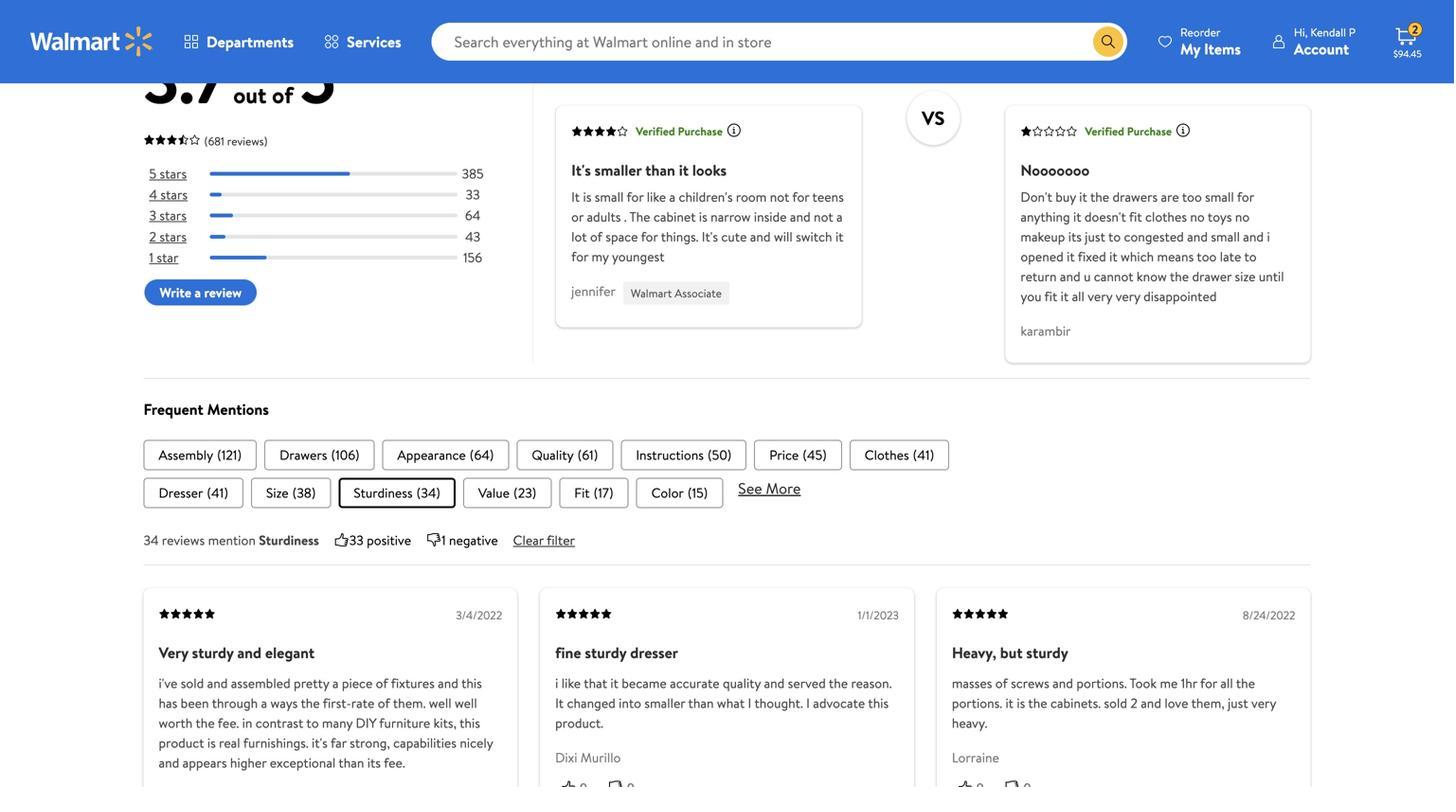 Task type: vqa. For each thing, say whether or not it's contained in the screenshot.
Murillo
yes



Task type: describe. For each thing, give the bounding box(es) containing it.
it right switch
[[836, 227, 844, 246]]

list item containing value
[[463, 478, 552, 508]]

clothes (41)
[[865, 446, 935, 464]]

and up cabinets. at the right of page
[[1053, 674, 1074, 693]]

dresser
[[630, 642, 679, 663]]

clear filter button
[[513, 531, 575, 550]]

and up 'means'
[[1188, 227, 1208, 246]]

will
[[774, 227, 793, 246]]

anything
[[1021, 207, 1071, 226]]

pretty
[[294, 674, 329, 693]]

like inside it's smaller than it looks it is small for like a children's room not for teens or adults . the cabinet is narrow inside and not a lot of space for things. it's cute and will switch it for my youngest
[[647, 187, 666, 206]]

it right "buy"
[[1080, 187, 1088, 206]]

the down screws
[[1029, 694, 1048, 713]]

i've
[[159, 674, 178, 693]]

0 vertical spatial 5
[[299, 30, 336, 126]]

list item containing sturdiness
[[339, 478, 456, 508]]

walmart associate
[[631, 285, 722, 301]]

1/1/2023
[[858, 607, 899, 623]]

helpful for negative
[[1043, 50, 1090, 71]]

for down the
[[641, 227, 658, 246]]

jennifer
[[572, 282, 616, 300]]

0 horizontal spatial review
[[204, 283, 242, 302]]

sold inside masses of screws and portions. took me 1hr for all the portions. it is the cabinets. sold 2 and love them, just very heavy.
[[1105, 694, 1128, 713]]

list containing assembly
[[144, 440, 1311, 470]]

than inside "i've sold and assembled pretty a piece of fixtures and this has been through a ways the first-rate of them. well well worth the fee. in contrast to many diy furniture kits, this product is real furnishings. it's far strong, capabilities nicely and appears higher exceptional than its fee."
[[339, 754, 364, 772]]

and up size
[[1244, 227, 1264, 246]]

0 vertical spatial this
[[462, 674, 482, 693]]

ways
[[271, 694, 298, 713]]

and up through
[[207, 674, 228, 693]]

my
[[1181, 38, 1201, 59]]

33 for 33 positive
[[350, 531, 364, 550]]

most for most helpful negative review
[[1006, 50, 1039, 71]]

sold inside "i've sold and assembled pretty a piece of fixtures and this has been through a ways the first-rate of them. well well worth the fee. in contrast to many diy furniture kits, this product is real furnishings. it's far strong, capabilities nicely and appears higher exceptional than its fee."
[[181, 674, 204, 693]]

review for most helpful positive review
[[699, 50, 742, 71]]

0 vertical spatial fit
[[1130, 207, 1143, 226]]

verified for buy
[[1086, 123, 1125, 139]]

narrow
[[711, 207, 751, 226]]

doesn't
[[1085, 207, 1127, 226]]

murillo
[[581, 749, 621, 767]]

a left ways on the bottom
[[261, 694, 267, 713]]

into
[[619, 694, 642, 713]]

appearance (64)
[[398, 446, 494, 464]]

it up the "cannot"
[[1110, 247, 1118, 266]]

account
[[1295, 38, 1350, 59]]

1 negative
[[442, 531, 498, 550]]

Search search field
[[432, 23, 1128, 61]]

(23)
[[514, 484, 537, 502]]

i like that it became accurate quality and served the reason. it changed into smaller than what i thought. i advocate this product.
[[556, 674, 892, 732]]

3
[[149, 206, 156, 225]]

1 i from the left
[[748, 694, 752, 713]]

helpful for positive
[[594, 50, 640, 71]]

elegant
[[265, 642, 315, 663]]

1 no from the left
[[1191, 207, 1205, 226]]

quality (61)
[[532, 446, 598, 464]]

or
[[572, 207, 584, 226]]

progress bar for 64
[[210, 214, 458, 218]]

quality
[[532, 446, 574, 464]]

strong,
[[350, 734, 390, 752]]

masses of screws and portions. took me 1hr for all the portions. it is the cabinets. sold 2 and love them, just very heavy.
[[952, 674, 1277, 732]]

3 stars
[[149, 206, 187, 225]]

services
[[347, 31, 402, 52]]

1 vertical spatial sturdiness
[[259, 531, 319, 550]]

0 horizontal spatial portions.
[[952, 694, 1003, 713]]

departments
[[207, 31, 294, 52]]

43
[[465, 227, 481, 246]]

all inside masses of screws and portions. took me 1hr for all the portions. it is the cabinets. sold 2 and love them, just very heavy.
[[1221, 674, 1234, 693]]

1 well from the left
[[429, 694, 452, 713]]

of inside 3.7 out of 5
[[272, 79, 293, 111]]

its inside "i've sold and assembled pretty a piece of fixtures and this has been through a ways the first-rate of them. well well worth the fee. in contrast to many diy furniture kits, this product is real furnishings. it's far strong, capabilities nicely and appears higher exceptional than its fee."
[[368, 754, 381, 772]]

verified for than
[[636, 123, 675, 139]]

size (38)
[[266, 484, 316, 502]]

nooooooo don't buy it the drawers are too small for anything it doesn't fit clothes no toys no makeup its just to congested and small and i opened it fixed it which means too late to return and u cannot know the drawer size until you fit it all very very disappointed
[[1021, 159, 1285, 305]]

list item containing price
[[755, 440, 842, 470]]

small up late
[[1212, 227, 1241, 246]]

list item containing drawers
[[265, 440, 375, 470]]

p
[[1350, 24, 1356, 40]]

things.
[[661, 227, 699, 246]]

diy
[[356, 714, 376, 732]]

i inside i like that it became accurate quality and served the reason. it changed into smaller than what i thought. i advocate this product.
[[556, 674, 559, 693]]

it inside i like that it became accurate quality and served the reason. it changed into smaller than what i thought. i advocate this product.
[[556, 694, 564, 713]]

0 horizontal spatial it's
[[572, 159, 591, 180]]

it inside i like that it became accurate quality and served the reason. it changed into smaller than what i thought. i advocate this product.
[[611, 674, 619, 693]]

of right rate
[[378, 694, 390, 713]]

2 vertical spatial this
[[460, 714, 480, 732]]

2 inside masses of screws and portions. took me 1hr for all the portions. it is the cabinets. sold 2 and love them, just very heavy.
[[1131, 694, 1138, 713]]

3/4/2022
[[456, 607, 502, 623]]

3 sturdy from the left
[[1027, 642, 1069, 663]]

most helpful positive review
[[557, 50, 742, 71]]

and down product at the left bottom of page
[[159, 754, 179, 772]]

this inside i like that it became accurate quality and served the reason. it changed into smaller than what i thought. i advocate this product.
[[869, 694, 889, 713]]

(681
[[204, 133, 225, 149]]

(41) for clothes (41)
[[913, 446, 935, 464]]

became
[[622, 674, 667, 693]]

cannot
[[1095, 267, 1134, 286]]

2 no from the left
[[1236, 207, 1250, 226]]

the right the 1hr
[[1237, 674, 1256, 693]]

its inside nooooooo don't buy it the drawers are too small for anything it doesn't fit clothes no toys no makeup its just to congested and small and i opened it fixed it which means too late to return and u cannot know the drawer size until you fit it all very very disappointed
[[1069, 227, 1082, 246]]

1 vertical spatial it's
[[702, 227, 718, 246]]

see more list
[[144, 478, 1311, 508]]

small inside it's smaller than it looks it is small for like a children's room not for teens or adults . the cabinet is narrow inside and not a lot of space for things. it's cute and will switch it for my youngest
[[595, 187, 624, 206]]

list item containing appearance
[[382, 440, 509, 470]]

write
[[160, 283, 191, 302]]

the up disappointed
[[1170, 267, 1190, 286]]

is down children's at top
[[699, 207, 708, 226]]

lot
[[572, 227, 587, 246]]

2 for 2 stars
[[149, 227, 156, 246]]

than inside i like that it became accurate quality and served the reason. it changed into smaller than what i thought. i advocate this product.
[[689, 694, 714, 713]]

reorder my items
[[1181, 24, 1242, 59]]

list item containing assembly
[[144, 440, 257, 470]]

0 horizontal spatial not
[[770, 187, 790, 206]]

0 horizontal spatial very
[[1088, 287, 1113, 305]]

purchase for the
[[1128, 123, 1172, 139]]

and left "u" at right top
[[1061, 267, 1081, 286]]

and up assembled
[[237, 642, 262, 663]]

vs
[[922, 105, 945, 131]]

see more button
[[739, 478, 801, 499]]

a up first-
[[333, 674, 339, 693]]

for down "lot" at the top left
[[572, 247, 589, 266]]

looks
[[693, 159, 727, 180]]

it's
[[312, 734, 328, 752]]

size
[[266, 484, 289, 502]]

stars for 2 stars
[[160, 227, 187, 246]]

34 reviews mention sturdiness
[[144, 531, 319, 550]]

services button
[[309, 19, 417, 64]]

the up doesn't
[[1091, 187, 1110, 206]]

and down inside
[[750, 227, 771, 246]]

sturdiness inside see more list
[[354, 484, 413, 502]]

0 vertical spatial fee.
[[218, 714, 239, 732]]

list item containing instructions
[[621, 440, 747, 470]]

33 positive
[[350, 531, 411, 550]]

2 stars
[[149, 227, 187, 246]]

reviews)
[[227, 133, 268, 149]]

(50)
[[708, 446, 732, 464]]

are
[[1162, 187, 1180, 206]]

makeup
[[1021, 227, 1066, 246]]

fit (17)
[[575, 484, 614, 502]]

1 vertical spatial fit
[[1045, 287, 1058, 305]]

2 i from the left
[[807, 694, 810, 713]]

0 vertical spatial portions.
[[1077, 674, 1128, 693]]

kendall
[[1311, 24, 1347, 40]]

them.
[[393, 694, 426, 713]]

1 for 1 negative
[[442, 531, 446, 550]]

(17)
[[594, 484, 614, 502]]

until
[[1259, 267, 1285, 286]]

toys
[[1208, 207, 1233, 226]]

capabilities
[[393, 734, 457, 752]]

stars for 4 stars
[[161, 185, 188, 204]]

(64)
[[470, 446, 494, 464]]

worth
[[159, 714, 193, 732]]

product.
[[556, 714, 604, 732]]

the down pretty
[[301, 694, 320, 713]]

price
[[770, 446, 799, 464]]

value
[[479, 484, 510, 502]]

it right you
[[1061, 287, 1069, 305]]

small up toys
[[1206, 187, 1235, 206]]

(681 reviews) link
[[144, 129, 268, 150]]

just inside nooooooo don't buy it the drawers are too small for anything it doesn't fit clothes no toys no makeup its just to congested and small and i opened it fixed it which means too late to return and u cannot know the drawer size until you fit it all very very disappointed
[[1086, 227, 1106, 246]]

(681 reviews)
[[204, 133, 268, 149]]

Walmart Site-Wide search field
[[432, 23, 1128, 61]]

0 horizontal spatial 5
[[149, 164, 157, 183]]

heavy, but sturdy
[[952, 642, 1069, 663]]

1 horizontal spatial to
[[1109, 227, 1121, 246]]

1 vertical spatial positive
[[367, 531, 411, 550]]

walmart image
[[30, 27, 154, 57]]

i've sold and assembled pretty a piece of fixtures and this has been through a ways the first-rate of them. well well worth the fee. in contrast to many diy furniture kits, this product is real furnishings. it's far strong, capabilities nicely and appears higher exceptional than its fee.
[[159, 674, 493, 772]]

a down the teens
[[837, 207, 843, 226]]



Task type: locate. For each thing, give the bounding box(es) containing it.
33 down sturdiness (34)
[[350, 531, 364, 550]]

verified purchase for the
[[1086, 123, 1172, 139]]

list item
[[144, 440, 257, 470], [265, 440, 375, 470], [382, 440, 509, 470], [517, 440, 614, 470], [621, 440, 747, 470], [755, 440, 842, 470], [850, 440, 950, 470], [144, 478, 244, 508], [251, 478, 331, 508], [339, 478, 456, 508], [463, 478, 552, 508], [559, 478, 629, 508], [637, 478, 723, 508]]

1 horizontal spatial sturdiness
[[354, 484, 413, 502]]

verified purchase up looks
[[636, 123, 723, 139]]

1 vertical spatial it
[[556, 694, 564, 713]]

1 horizontal spatial i
[[807, 694, 810, 713]]

1 horizontal spatial 5
[[299, 30, 336, 126]]

is inside masses of screws and portions. took me 1hr for all the portions. it is the cabinets. sold 2 and love them, just very heavy.
[[1017, 694, 1026, 713]]

i inside nooooooo don't buy it the drawers are too small for anything it doesn't fit clothes no toys no makeup its just to congested and small and i opened it fixed it which means too late to return and u cannot know the drawer size until you fit it all very very disappointed
[[1268, 227, 1271, 246]]

to down doesn't
[[1109, 227, 1121, 246]]

1 most from the left
[[557, 50, 590, 71]]

0 vertical spatial it's
[[572, 159, 591, 180]]

64
[[465, 206, 481, 225]]

heavy.
[[952, 714, 988, 732]]

late
[[1221, 247, 1242, 266]]

color (15)
[[652, 484, 708, 502]]

fit down the drawers
[[1130, 207, 1143, 226]]

it left fixed
[[1067, 247, 1075, 266]]

2 horizontal spatial very
[[1252, 694, 1277, 713]]

small up "adults" at the top
[[595, 187, 624, 206]]

it down "buy"
[[1074, 207, 1082, 226]]

1 vertical spatial 5
[[149, 164, 157, 183]]

it left looks
[[679, 159, 689, 180]]

more
[[766, 478, 801, 499]]

0 horizontal spatial verified purchase
[[636, 123, 723, 139]]

progress bar for 156
[[210, 256, 458, 260]]

2 horizontal spatial than
[[689, 694, 714, 713]]

it's left "cute"
[[702, 227, 718, 246]]

adults
[[587, 207, 621, 226]]

cute
[[722, 227, 747, 246]]

no
[[1191, 207, 1205, 226], [1236, 207, 1250, 226]]

what
[[717, 694, 745, 713]]

all up them,
[[1221, 674, 1234, 693]]

stars right 3 in the top left of the page
[[160, 206, 187, 225]]

too up drawer
[[1197, 247, 1217, 266]]

list item containing size
[[251, 478, 331, 508]]

1 horizontal spatial helpful
[[1043, 50, 1090, 71]]

1 horizontal spatial it's
[[702, 227, 718, 246]]

verified purchase for looks
[[636, 123, 723, 139]]

verified purchase information image
[[727, 123, 742, 138]]

is inside "i've sold and assembled pretty a piece of fixtures and this has been through a ways the first-rate of them. well well worth the fee. in contrast to many diy furniture kits, this product is real furnishings. it's far strong, capabilities nicely and appears higher exceptional than its fee."
[[207, 734, 216, 752]]

0 horizontal spatial just
[[1086, 227, 1106, 246]]

0 vertical spatial negative
[[1093, 50, 1150, 71]]

it inside it's smaller than it looks it is small for like a children's room not for teens or adults . the cabinet is narrow inside and not a lot of space for things. it's cute and will switch it for my youngest
[[572, 187, 580, 206]]

of left screws
[[996, 674, 1008, 693]]

verified down most helpful positive review in the top of the page
[[636, 123, 675, 139]]

1 purchase from the left
[[678, 123, 723, 139]]

purchase left verified purchase information image
[[1128, 123, 1172, 139]]

for inside nooooooo don't buy it the drawers are too small for anything it doesn't fit clothes no toys no makeup its just to congested and small and i opened it fixed it which means too late to return and u cannot know the drawer size until you fit it all very very disappointed
[[1238, 187, 1255, 206]]

0 horizontal spatial sturdy
[[192, 642, 234, 663]]

0 horizontal spatial i
[[748, 694, 752, 713]]

it's up or
[[572, 159, 591, 180]]

sturdiness
[[354, 484, 413, 502], [259, 531, 319, 550]]

33 for 33
[[466, 185, 480, 204]]

very
[[159, 642, 188, 663]]

mentions
[[207, 399, 269, 420]]

0 vertical spatial its
[[1069, 227, 1082, 246]]

1 horizontal spatial portions.
[[1077, 674, 1128, 693]]

0 horizontal spatial smaller
[[595, 159, 642, 180]]

1 vertical spatial fee.
[[384, 754, 405, 772]]

5 left services
[[299, 30, 336, 126]]

assembly (121)
[[159, 446, 242, 464]]

thought.
[[755, 694, 803, 713]]

just inside masses of screws and portions. took me 1hr for all the portions. it is the cabinets. sold 2 and love them, just very heavy.
[[1228, 694, 1249, 713]]

1 sturdy from the left
[[192, 642, 234, 663]]

2 progress bar from the top
[[210, 193, 458, 197]]

teens
[[813, 187, 844, 206]]

just up fixed
[[1086, 227, 1106, 246]]

most
[[557, 50, 590, 71], [1006, 50, 1039, 71]]

1 horizontal spatial positive
[[644, 50, 695, 71]]

i up until
[[1268, 227, 1271, 246]]

of inside it's smaller than it looks it is small for like a children's room not for teens or adults . the cabinet is narrow inside and not a lot of space for things. it's cute and will switch it for my youngest
[[590, 227, 603, 246]]

0 vertical spatial i
[[1268, 227, 1271, 246]]

1 vertical spatial too
[[1197, 247, 1217, 266]]

1 vertical spatial just
[[1228, 694, 1249, 713]]

5 progress bar from the top
[[210, 256, 458, 260]]

(41) right 'clothes'
[[913, 446, 935, 464]]

of inside masses of screws and portions. took me 1hr for all the portions. it is the cabinets. sold 2 and love them, just very heavy.
[[996, 674, 1008, 693]]

has
[[159, 694, 178, 713]]

0 horizontal spatial its
[[368, 754, 381, 772]]

sturdy right very
[[192, 642, 234, 663]]

frequent mentions
[[144, 399, 269, 420]]

reviews
[[162, 531, 205, 550]]

very down "u" at right top
[[1088, 287, 1113, 305]]

sturdiness (34)
[[354, 484, 441, 502]]

it
[[679, 159, 689, 180], [1080, 187, 1088, 206], [1074, 207, 1082, 226], [836, 227, 844, 246], [1067, 247, 1075, 266], [1110, 247, 1118, 266], [1061, 287, 1069, 305], [611, 674, 619, 693], [1006, 694, 1014, 713]]

0 horizontal spatial (41)
[[207, 484, 228, 502]]

1 vertical spatial all
[[1221, 674, 1234, 693]]

items
[[1205, 38, 1242, 59]]

is down screws
[[1017, 694, 1026, 713]]

contrast
[[256, 714, 304, 732]]

1 verified from the left
[[636, 123, 675, 139]]

1 horizontal spatial not
[[814, 207, 834, 226]]

stars for 3 stars
[[160, 206, 187, 225]]

156
[[464, 248, 483, 267]]

nicely
[[460, 734, 493, 752]]

progress bar for 385
[[210, 172, 458, 176]]

and
[[790, 207, 811, 226], [750, 227, 771, 246], [1188, 227, 1208, 246], [1244, 227, 1264, 246], [1061, 267, 1081, 286], [237, 642, 262, 663], [207, 674, 228, 693], [438, 674, 459, 693], [764, 674, 785, 693], [1053, 674, 1074, 693], [1141, 694, 1162, 713], [159, 754, 179, 772]]

$94.45
[[1394, 47, 1423, 60]]

no right toys
[[1236, 207, 1250, 226]]

a up cabinet on the top left of the page
[[670, 187, 676, 206]]

list item up (38)
[[265, 440, 375, 470]]

2 verified purchase from the left
[[1086, 123, 1172, 139]]

2 sturdy from the left
[[585, 642, 627, 663]]

like left that
[[562, 674, 581, 693]]

2 vertical spatial to
[[307, 714, 319, 732]]

than down the far
[[339, 754, 364, 772]]

verified purchase information image
[[1176, 123, 1191, 138]]

2 horizontal spatial to
[[1245, 247, 1257, 266]]

of
[[272, 79, 293, 111], [590, 227, 603, 246], [376, 674, 388, 693], [996, 674, 1008, 693], [378, 694, 390, 713]]

0 vertical spatial all
[[1073, 287, 1085, 305]]

1 horizontal spatial very
[[1116, 287, 1141, 305]]

sturdy for very
[[192, 642, 234, 663]]

which
[[1121, 247, 1155, 266]]

and up thought.
[[764, 674, 785, 693]]

inside
[[754, 207, 787, 226]]

list item up 33 positive
[[339, 478, 456, 508]]

buy
[[1056, 187, 1077, 206]]

most for most helpful positive review
[[557, 50, 590, 71]]

0 vertical spatial smaller
[[595, 159, 642, 180]]

the up advocate
[[829, 674, 848, 693]]

quality
[[723, 674, 761, 693]]

portions. down masses
[[952, 694, 1003, 713]]

0 vertical spatial not
[[770, 187, 790, 206]]

0 horizontal spatial helpful
[[594, 50, 640, 71]]

0 vertical spatial just
[[1086, 227, 1106, 246]]

1 for 1 star
[[149, 248, 154, 267]]

drawer
[[1193, 267, 1232, 286]]

progress bar
[[210, 172, 458, 176], [210, 193, 458, 197], [210, 214, 458, 218], [210, 235, 458, 239], [210, 256, 458, 260]]

for up the
[[627, 187, 644, 206]]

1 verified purchase from the left
[[636, 123, 723, 139]]

not down the teens
[[814, 207, 834, 226]]

smaller down became
[[645, 694, 686, 713]]

its up fixed
[[1069, 227, 1082, 246]]

2 horizontal spatial review
[[1154, 50, 1197, 71]]

1 horizontal spatial verified purchase
[[1086, 123, 1172, 139]]

2
[[1413, 22, 1419, 38], [149, 227, 156, 246], [1131, 694, 1138, 713]]

purchase for looks
[[678, 123, 723, 139]]

2 verified from the left
[[1086, 123, 1125, 139]]

heavy,
[[952, 642, 997, 663]]

(41) right dresser
[[207, 484, 228, 502]]

1 vertical spatial sold
[[1105, 694, 1128, 713]]

0 horizontal spatial purchase
[[678, 123, 723, 139]]

0 vertical spatial to
[[1109, 227, 1121, 246]]

0 horizontal spatial well
[[429, 694, 452, 713]]

opened
[[1021, 247, 1064, 266]]

0 horizontal spatial i
[[556, 674, 559, 693]]

0 horizontal spatial sturdiness
[[259, 531, 319, 550]]

list item containing fit
[[559, 478, 629, 508]]

and right 'fixtures'
[[438, 674, 459, 693]]

like up the
[[647, 187, 666, 206]]

1 horizontal spatial review
[[699, 50, 742, 71]]

this right 'fixtures'
[[462, 674, 482, 693]]

the inside i like that it became accurate quality and served the reason. it changed into smaller than what i thought. i advocate this product.
[[829, 674, 848, 693]]

list item up 'color (15)'
[[621, 440, 747, 470]]

kits,
[[434, 714, 457, 732]]

0 vertical spatial than
[[646, 159, 676, 180]]

1 vertical spatial 1
[[442, 531, 446, 550]]

been
[[181, 694, 209, 713]]

all inside nooooooo don't buy it the drawers are too small for anything it doesn't fit clothes no toys no makeup its just to congested and small and i opened it fixed it which means too late to return and u cannot know the drawer size until you fit it all very very disappointed
[[1073, 287, 1085, 305]]

list
[[144, 440, 1311, 470]]

know
[[1137, 267, 1168, 286]]

it right that
[[611, 674, 619, 693]]

clothes
[[1146, 207, 1188, 226]]

in
[[242, 714, 253, 732]]

all
[[1073, 287, 1085, 305], [1221, 674, 1234, 693]]

a
[[670, 187, 676, 206], [837, 207, 843, 226], [195, 283, 201, 302], [333, 674, 339, 693], [261, 694, 267, 713]]

0 horizontal spatial 2
[[149, 227, 156, 246]]

all down "u" at right top
[[1073, 287, 1085, 305]]

1 horizontal spatial sold
[[1105, 694, 1128, 713]]

negative down search icon
[[1093, 50, 1150, 71]]

4 progress bar from the top
[[210, 235, 458, 239]]

children's
[[679, 187, 733, 206]]

2 horizontal spatial 2
[[1413, 22, 1419, 38]]

negative down value
[[449, 531, 498, 550]]

is
[[583, 187, 592, 206], [699, 207, 708, 226], [1017, 694, 1026, 713], [207, 734, 216, 752]]

list item right (45)
[[850, 440, 950, 470]]

5 up the 4
[[149, 164, 157, 183]]

it inside masses of screws and portions. took me 1hr for all the portions. it is the cabinets. sold 2 and love them, just very heavy.
[[1006, 694, 1014, 713]]

like inside i like that it became accurate quality and served the reason. it changed into smaller than what i thought. i advocate this product.
[[562, 674, 581, 693]]

it's smaller than it looks it is small for like a children's room not for teens or adults . the cabinet is narrow inside and not a lot of space for things. it's cute and will switch it for my youngest
[[572, 159, 844, 266]]

2 down took
[[1131, 694, 1138, 713]]

2 for 2
[[1413, 22, 1419, 38]]

0 horizontal spatial no
[[1191, 207, 1205, 226]]

sturdiness down size (38)
[[259, 531, 319, 550]]

1 vertical spatial than
[[689, 694, 714, 713]]

list item up fit
[[517, 440, 614, 470]]

for left the teens
[[793, 187, 810, 206]]

0 horizontal spatial fee.
[[218, 714, 239, 732]]

fixtures
[[391, 674, 435, 693]]

sold
[[181, 674, 204, 693], [1105, 694, 1128, 713]]

1 star
[[149, 248, 179, 267]]

0 horizontal spatial 1
[[149, 248, 154, 267]]

1 horizontal spatial purchase
[[1128, 123, 1172, 139]]

sturdy for fine
[[585, 642, 627, 663]]

fine
[[556, 642, 582, 663]]

i down served
[[807, 694, 810, 713]]

1 vertical spatial to
[[1245, 247, 1257, 266]]

list item containing clothes
[[850, 440, 950, 470]]

fine sturdy dresser
[[556, 642, 679, 663]]

1 horizontal spatial i
[[1268, 227, 1271, 246]]

0 vertical spatial sold
[[181, 674, 204, 693]]

took
[[1130, 674, 1157, 693]]

(41) inside list
[[913, 446, 935, 464]]

i right what
[[748, 694, 752, 713]]

very inside masses of screws and portions. took me 1hr for all the portions. it is the cabinets. sold 2 and love them, just very heavy.
[[1252, 694, 1277, 713]]

1 vertical spatial portions.
[[952, 694, 1003, 713]]

sturdy
[[192, 642, 234, 663], [585, 642, 627, 663], [1027, 642, 1069, 663]]

1 horizontal spatial all
[[1221, 674, 1234, 693]]

0 vertical spatial positive
[[644, 50, 695, 71]]

1 horizontal spatial 33
[[466, 185, 480, 204]]

sold right cabinets. at the right of page
[[1105, 694, 1128, 713]]

stars for 5 stars
[[160, 164, 187, 183]]

youngest
[[612, 247, 665, 266]]

1 horizontal spatial (41)
[[913, 446, 935, 464]]

very down the "cannot"
[[1116, 287, 1141, 305]]

mention
[[208, 531, 256, 550]]

review up verified purchase information icon
[[699, 50, 742, 71]]

0 vertical spatial too
[[1183, 187, 1203, 206]]

search icon image
[[1101, 34, 1117, 49]]

1 horizontal spatial well
[[455, 694, 477, 713]]

5 stars
[[149, 164, 187, 183]]

hi,
[[1295, 24, 1308, 40]]

list item containing dresser
[[144, 478, 244, 508]]

of right out
[[272, 79, 293, 111]]

progress bar for 33
[[210, 193, 458, 197]]

for right the 1hr
[[1201, 674, 1218, 693]]

the down been
[[196, 714, 215, 732]]

0 vertical spatial 1
[[149, 248, 154, 267]]

well
[[429, 694, 452, 713], [455, 694, 477, 713]]

my
[[592, 247, 609, 266]]

stars up 4 stars
[[160, 164, 187, 183]]

list item containing color
[[637, 478, 723, 508]]

i down fine
[[556, 674, 559, 693]]

and inside i like that it became accurate quality and served the reason. it changed into smaller than what i thought. i advocate this product.
[[764, 674, 785, 693]]

2 vertical spatial 2
[[1131, 694, 1138, 713]]

list item up more
[[755, 440, 842, 470]]

real
[[219, 734, 240, 752]]

karambir
[[1021, 322, 1071, 340]]

(61)
[[578, 446, 598, 464]]

them,
[[1192, 694, 1225, 713]]

list item containing quality
[[517, 440, 614, 470]]

positive
[[644, 50, 695, 71], [367, 531, 411, 550]]

0 horizontal spatial 33
[[350, 531, 364, 550]]

that
[[584, 674, 608, 693]]

0 horizontal spatial most
[[557, 50, 590, 71]]

list item down instructions (50)
[[637, 478, 723, 508]]

1 vertical spatial negative
[[449, 531, 498, 550]]

write a review
[[160, 283, 242, 302]]

departments button
[[169, 19, 309, 64]]

than inside it's smaller than it looks it is small for like a children's room not for teens or adults . the cabinet is narrow inside and not a lot of space for things. it's cute and will switch it for my youngest
[[646, 159, 676, 180]]

review down reorder
[[1154, 50, 1197, 71]]

1 horizontal spatial 1
[[442, 531, 446, 550]]

assembled
[[231, 674, 291, 693]]

sold up been
[[181, 674, 204, 693]]

1 vertical spatial (41)
[[207, 484, 228, 502]]

review for most helpful negative review
[[1154, 50, 1197, 71]]

means
[[1158, 247, 1194, 266]]

0 horizontal spatial than
[[339, 754, 364, 772]]

of right "lot" at the top left
[[590, 227, 603, 246]]

(41) inside see more list
[[207, 484, 228, 502]]

1 right 33 positive
[[442, 531, 446, 550]]

0 vertical spatial 2
[[1413, 22, 1419, 38]]

and down took
[[1141, 694, 1162, 713]]

sturdiness left (34)
[[354, 484, 413, 502]]

1 progress bar from the top
[[210, 172, 458, 176]]

stars down 3 stars at the left of the page
[[160, 227, 187, 246]]

furniture
[[379, 714, 431, 732]]

3 progress bar from the top
[[210, 214, 458, 218]]

love
[[1165, 694, 1189, 713]]

list item down the drawers
[[251, 478, 331, 508]]

1 horizontal spatial than
[[646, 159, 676, 180]]

the
[[1091, 187, 1110, 206], [1170, 267, 1190, 286], [829, 674, 848, 693], [1237, 674, 1256, 693], [301, 694, 320, 713], [1029, 694, 1048, 713], [196, 714, 215, 732]]

0 horizontal spatial verified
[[636, 123, 675, 139]]

progress bar for 43
[[210, 235, 458, 239]]

.
[[624, 207, 627, 226]]

2 most from the left
[[1006, 50, 1039, 71]]

fee.
[[218, 714, 239, 732], [384, 754, 405, 772]]

4
[[149, 185, 157, 204]]

for inside masses of screws and portions. took me 1hr for all the portions. it is the cabinets. sold 2 and love them, just very heavy.
[[1201, 674, 1218, 693]]

clear
[[513, 531, 544, 550]]

than up cabinet on the top left of the page
[[646, 159, 676, 180]]

very sturdy and elegant
[[159, 642, 315, 663]]

0 vertical spatial 33
[[466, 185, 480, 204]]

2 horizontal spatial sturdy
[[1027, 642, 1069, 663]]

1 horizontal spatial most
[[1006, 50, 1039, 71]]

nooooooo
[[1021, 159, 1090, 180]]

and up switch
[[790, 207, 811, 226]]

2 helpful from the left
[[1043, 50, 1090, 71]]

1 horizontal spatial its
[[1069, 227, 1082, 246]]

u
[[1084, 267, 1091, 286]]

1 horizontal spatial like
[[647, 187, 666, 206]]

very right them,
[[1252, 694, 1277, 713]]

not up inside
[[770, 187, 790, 206]]

1 vertical spatial 33
[[350, 531, 364, 550]]

1 horizontal spatial just
[[1228, 694, 1249, 713]]

fee. down strong,
[[384, 754, 405, 772]]

is up or
[[583, 187, 592, 206]]

appearance
[[398, 446, 466, 464]]

(45)
[[803, 446, 827, 464]]

a right write
[[195, 283, 201, 302]]

2 well from the left
[[455, 694, 477, 713]]

1 helpful from the left
[[594, 50, 640, 71]]

instructions (50)
[[636, 446, 732, 464]]

1 vertical spatial not
[[814, 207, 834, 226]]

(15)
[[688, 484, 708, 502]]

smaller inside i like that it became accurate quality and served the reason. it changed into smaller than what i thought. i advocate this product.
[[645, 694, 686, 713]]

smaller
[[595, 159, 642, 180], [645, 694, 686, 713]]

to inside "i've sold and assembled pretty a piece of fixtures and this has been through a ways the first-rate of them. well well worth the fee. in contrast to many diy furniture kits, this product is real furnishings. it's far strong, capabilities nicely and appears higher exceptional than its fee."
[[307, 714, 319, 732]]

sturdy up that
[[585, 642, 627, 663]]

to right late
[[1245, 247, 1257, 266]]

1 horizontal spatial sturdy
[[585, 642, 627, 663]]

1 horizontal spatial fee.
[[384, 754, 405, 772]]

0 horizontal spatial positive
[[367, 531, 411, 550]]

this down reason.
[[869, 694, 889, 713]]

0 horizontal spatial negative
[[449, 531, 498, 550]]

smaller inside it's smaller than it looks it is small for like a children's room not for teens or adults . the cabinet is narrow inside and not a lot of space for things. it's cute and will switch it for my youngest
[[595, 159, 642, 180]]

fee. left 'in'
[[218, 714, 239, 732]]

1 horizontal spatial smaller
[[645, 694, 686, 713]]

this up the "nicely" on the bottom left of the page
[[460, 714, 480, 732]]

1 horizontal spatial it
[[572, 187, 580, 206]]

drawers
[[280, 446, 327, 464]]

(41) for dresser (41)
[[207, 484, 228, 502]]

cabinets.
[[1051, 694, 1101, 713]]

0 vertical spatial (41)
[[913, 446, 935, 464]]

2 purchase from the left
[[1128, 123, 1172, 139]]

5
[[299, 30, 336, 126], [149, 164, 157, 183]]

of right piece
[[376, 674, 388, 693]]



